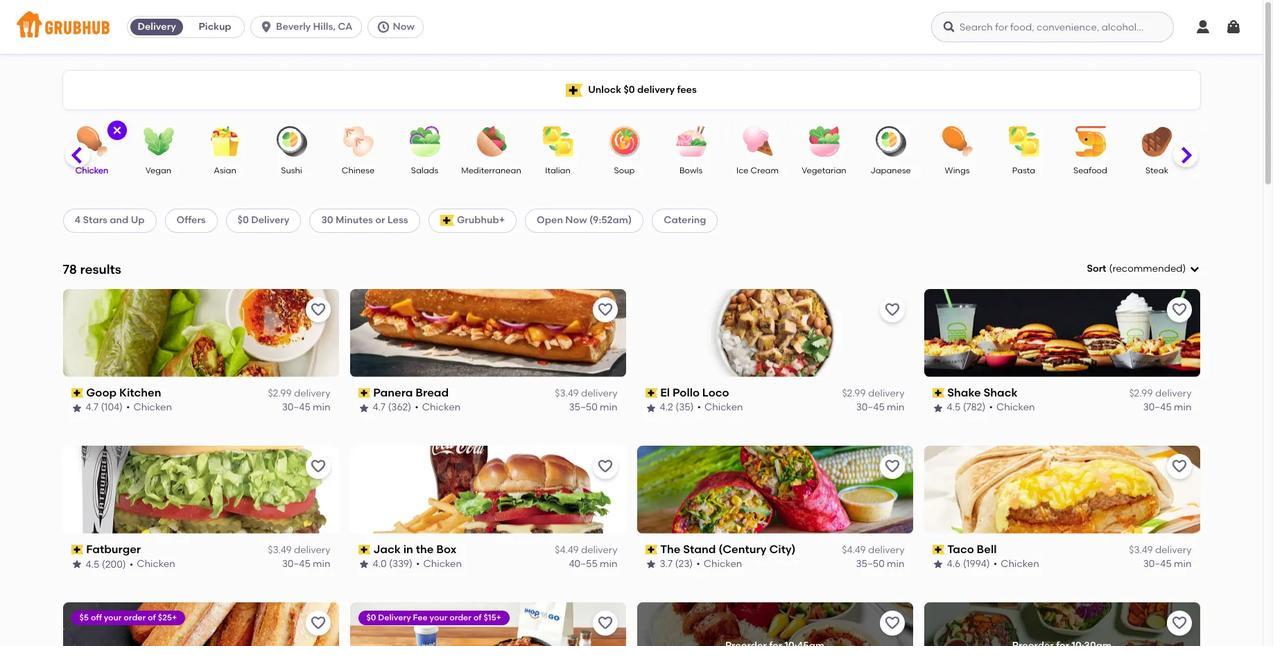 Task type: locate. For each thing, give the bounding box(es) containing it.
ice
[[737, 166, 749, 176]]

30–45 for el pollo loco
[[856, 402, 885, 414]]

stand
[[683, 543, 716, 556]]

vegan
[[146, 166, 171, 176]]

save this restaurant button
[[306, 297, 331, 322], [593, 297, 618, 322], [880, 297, 905, 322], [1167, 297, 1192, 322], [306, 454, 331, 479], [593, 454, 618, 479], [880, 454, 905, 479], [1167, 454, 1192, 479], [306, 611, 331, 636], [593, 611, 618, 636], [880, 611, 905, 636], [1167, 611, 1192, 636]]

1 horizontal spatial $4.49 delivery
[[842, 545, 905, 556]]

now right open
[[566, 215, 587, 226]]

0 horizontal spatial $4.49
[[555, 545, 579, 556]]

el pollo loco logo image
[[637, 289, 913, 377]]

0 vertical spatial 35–50 min
[[569, 402, 618, 414]]

$0 left fee on the bottom of page
[[367, 613, 376, 623]]

subscription pass image left shake
[[933, 389, 945, 398]]

1 vertical spatial 4.5
[[86, 559, 99, 570]]

1 horizontal spatial $4.49
[[842, 545, 866, 556]]

ice cream image
[[734, 126, 782, 157]]

grubhub plus flag logo image left grubhub+
[[440, 215, 454, 226]]

subscription pass image for panera bread
[[358, 389, 371, 398]]

chicken right (1994)
[[1001, 559, 1040, 570]]

now button
[[367, 16, 429, 38]]

Search for food, convenience, alcohol... search field
[[932, 12, 1174, 42]]

0 horizontal spatial of
[[148, 613, 156, 623]]

0 horizontal spatial $4.49 delivery
[[555, 545, 618, 556]]

1 horizontal spatial delivery
[[251, 215, 290, 226]]

0 vertical spatial $0
[[624, 84, 635, 96]]

of left the $25+ on the left bottom of page
[[148, 613, 156, 623]]

• chicken
[[126, 402, 172, 414], [415, 402, 461, 414], [698, 402, 743, 414], [990, 402, 1035, 414], [129, 559, 175, 570], [416, 559, 462, 570], [697, 559, 743, 570], [994, 559, 1040, 570]]

the
[[661, 543, 681, 556]]

chicken image
[[68, 126, 116, 157]]

• down bell
[[994, 559, 998, 570]]

sort
[[1087, 263, 1107, 275]]

1 vertical spatial $0
[[238, 215, 249, 226]]

1 horizontal spatial $2.99
[[842, 388, 866, 400]]

4.5 down shake
[[947, 402, 961, 414]]

0 horizontal spatial your
[[104, 613, 122, 623]]

1 vertical spatial 35–50
[[856, 559, 885, 570]]

4.5 left (200)
[[86, 559, 99, 570]]

min
[[313, 402, 331, 414], [600, 402, 618, 414], [887, 402, 905, 414], [1174, 402, 1192, 414], [313, 559, 331, 570], [600, 559, 618, 570], [887, 559, 905, 570], [1174, 559, 1192, 570]]

shack
[[984, 386, 1018, 399]]

2 horizontal spatial $2.99 delivery
[[1130, 388, 1192, 400]]

• for taco bell
[[994, 559, 998, 570]]

1 vertical spatial 35–50 min
[[856, 559, 905, 570]]

2 of from the left
[[474, 613, 482, 623]]

0 horizontal spatial delivery
[[138, 21, 176, 33]]

star icon image left 4.5 (200)
[[71, 559, 82, 570]]

main navigation navigation
[[0, 0, 1263, 54]]

$2.99 delivery for el pollo loco
[[842, 388, 905, 400]]

star icon image
[[71, 403, 82, 414], [358, 403, 369, 414], [645, 403, 657, 414], [933, 403, 944, 414], [71, 559, 82, 570], [358, 559, 369, 570], [645, 559, 657, 570], [933, 559, 944, 570]]

your
[[104, 613, 122, 623], [430, 613, 448, 623]]

0 horizontal spatial $2.99
[[268, 388, 292, 400]]

japanese
[[871, 166, 911, 176]]

min for bread
[[600, 402, 618, 414]]

$3.49 delivery
[[555, 388, 618, 400], [268, 545, 331, 556], [1129, 545, 1192, 556]]

30–45 min for el pollo loco
[[856, 402, 905, 414]]

1 $2.99 from the left
[[268, 388, 292, 400]]

$0
[[624, 84, 635, 96], [238, 215, 249, 226], [367, 613, 376, 623]]

$3.49
[[555, 388, 579, 400], [268, 545, 292, 556], [1129, 545, 1153, 556]]

grubhub plus flag logo image for grubhub+
[[440, 215, 454, 226]]

italian image
[[534, 126, 582, 157]]

2 horizontal spatial $2.99
[[1130, 388, 1153, 400]]

delivery down sushi
[[251, 215, 290, 226]]

4.5 (200)
[[86, 559, 126, 570]]

4.2
[[660, 402, 673, 414]]

soup image
[[600, 126, 649, 157]]

star icon image for jack in the box
[[358, 559, 369, 570]]

$2.99 for el pollo loco
[[842, 388, 866, 400]]

1 horizontal spatial 4.7
[[373, 402, 386, 414]]

1 horizontal spatial $3.49
[[555, 388, 579, 400]]

star icon image left "4.7 (362)"
[[358, 403, 369, 414]]

0 horizontal spatial 35–50
[[569, 402, 598, 414]]

1 horizontal spatial 35–50
[[856, 559, 885, 570]]

35–50 min for panera bread
[[569, 402, 618, 414]]

loco
[[703, 386, 729, 399]]

star icon image left 4.0
[[358, 559, 369, 570]]

0 horizontal spatial 4.7
[[86, 402, 99, 414]]

1 horizontal spatial order
[[450, 613, 472, 623]]

none field containing sort
[[1087, 262, 1200, 276]]

city)
[[770, 543, 796, 556]]

2 $4.49 from the left
[[842, 545, 866, 556]]

of left $15+
[[474, 613, 482, 623]]

2 vertical spatial delivery
[[378, 613, 411, 623]]

recommended
[[1113, 263, 1183, 275]]

(782)
[[963, 402, 986, 414]]

35–50 min
[[569, 402, 618, 414], [856, 559, 905, 570]]

cream
[[751, 166, 779, 176]]

3.7
[[660, 559, 673, 570]]

subscription pass image left 'el'
[[645, 389, 658, 398]]

delivery for bread
[[581, 388, 618, 400]]

your right off
[[104, 613, 122, 623]]

• chicken down bread
[[415, 402, 461, 414]]

3.7 (23)
[[660, 559, 693, 570]]

4.7 (104)
[[86, 402, 123, 414]]

• down 'jack in the box'
[[416, 559, 420, 570]]

40–55
[[569, 559, 598, 570]]

star icon image left the 4.7 (104)
[[71, 403, 82, 414]]

• chicken for shake shack
[[990, 402, 1035, 414]]

hills,
[[313, 21, 336, 33]]

• chicken down shack
[[990, 402, 1035, 414]]

(1994)
[[963, 559, 990, 570]]

grubhub plus flag logo image left unlock
[[566, 84, 583, 97]]

• for shake shack
[[990, 402, 993, 414]]

30–45 min
[[282, 402, 331, 414], [856, 402, 905, 414], [1144, 402, 1192, 414], [282, 559, 331, 570], [1144, 559, 1192, 570]]

(362)
[[388, 402, 412, 414]]

4.7
[[86, 402, 99, 414], [373, 402, 386, 414]]

1 horizontal spatial your
[[430, 613, 448, 623]]

3 $2.99 delivery from the left
[[1130, 388, 1192, 400]]

• down goop kitchen
[[126, 402, 130, 414]]

78
[[63, 261, 77, 277]]

1 $4.49 from the left
[[555, 545, 579, 556]]

japanese image
[[867, 126, 915, 157]]

2 vertical spatial $0
[[367, 613, 376, 623]]

star icon image for shake shack
[[933, 403, 944, 414]]

wings
[[945, 166, 970, 176]]

0 horizontal spatial $3.49
[[268, 545, 292, 556]]

delivery left the pickup
[[138, 21, 176, 33]]

seafood image
[[1067, 126, 1115, 157]]

save this restaurant image
[[310, 302, 326, 318], [597, 302, 614, 318], [1171, 302, 1188, 318], [310, 458, 326, 475], [884, 458, 901, 475], [1171, 458, 1188, 475], [310, 615, 326, 632], [884, 615, 901, 632]]

1 4.7 from the left
[[86, 402, 99, 414]]

None field
[[1087, 262, 1200, 276]]

(104)
[[101, 402, 123, 414]]

$25+
[[158, 613, 177, 623]]

1 horizontal spatial $2.99 delivery
[[842, 388, 905, 400]]

• chicken down box
[[416, 559, 462, 570]]

$0 right 'offers'
[[238, 215, 249, 226]]

0 vertical spatial 35–50
[[569, 402, 598, 414]]

$0 right unlock
[[624, 84, 635, 96]]

0 horizontal spatial $3.49 delivery
[[268, 545, 331, 556]]

subscription pass image for jack in the box
[[358, 545, 371, 555]]

1 $4.49 delivery from the left
[[555, 545, 618, 556]]

1 vertical spatial grubhub plus flag logo image
[[440, 215, 454, 226]]

subscription pass image left jack
[[358, 545, 371, 555]]

0 vertical spatial 4.5
[[947, 402, 961, 414]]

• chicken down kitchen
[[126, 402, 172, 414]]

delivery left fee on the bottom of page
[[378, 613, 411, 623]]

$2.99 for shake shack
[[1130, 388, 1153, 400]]

• chicken for the stand (century city)
[[697, 559, 743, 570]]

svg image inside beverly hills, ca button
[[260, 20, 273, 34]]

delivery for $0 delivery fee your order of $15+
[[378, 613, 411, 623]]

asian image
[[201, 126, 249, 157]]

subscription pass image
[[645, 389, 658, 398], [933, 389, 945, 398], [358, 545, 371, 555], [933, 545, 945, 555]]

subscription pass image left taco
[[933, 545, 945, 555]]

min for pollo
[[887, 402, 905, 414]]

box
[[436, 543, 457, 556]]

•
[[126, 402, 130, 414], [415, 402, 419, 414], [698, 402, 701, 414], [990, 402, 993, 414], [129, 559, 133, 570], [416, 559, 420, 570], [697, 559, 700, 570], [994, 559, 998, 570]]

• right the (782)
[[990, 402, 993, 414]]

2 $2.99 delivery from the left
[[842, 388, 905, 400]]

0 horizontal spatial grubhub plus flag logo image
[[440, 215, 454, 226]]

2 $4.49 delivery from the left
[[842, 545, 905, 556]]

4.7 down the panera
[[373, 402, 386, 414]]

delivery for shack
[[1156, 388, 1192, 400]]

offers
[[177, 215, 206, 226]]

order
[[124, 613, 146, 623], [450, 613, 472, 623]]

4.7 for goop kitchen
[[86, 402, 99, 414]]

delivery
[[637, 84, 675, 96], [294, 388, 331, 400], [581, 388, 618, 400], [868, 388, 905, 400], [1156, 388, 1192, 400], [294, 545, 331, 556], [581, 545, 618, 556], [868, 545, 905, 556], [1156, 545, 1192, 556]]

1 $2.99 delivery from the left
[[268, 388, 331, 400]]

2 $2.99 from the left
[[842, 388, 866, 400]]

chicken down kitchen
[[133, 402, 172, 414]]

shake shack logo image
[[924, 289, 1200, 377]]

• chicken right (200)
[[129, 559, 175, 570]]

svg image
[[1226, 19, 1242, 35], [260, 20, 273, 34], [376, 20, 390, 34], [943, 20, 957, 34], [111, 125, 122, 136], [1189, 264, 1200, 275]]

off
[[91, 613, 102, 623]]

$2.99
[[268, 388, 292, 400], [842, 388, 866, 400], [1130, 388, 1153, 400]]

save this restaurant image for the stand (century city)
[[884, 458, 901, 475]]

2 horizontal spatial $3.49
[[1129, 545, 1153, 556]]

• chicken down loco
[[698, 402, 743, 414]]

0 horizontal spatial now
[[393, 21, 415, 33]]

4.7 (362)
[[373, 402, 412, 414]]

star icon image for fatburger
[[71, 559, 82, 570]]

(9:52am)
[[590, 215, 632, 226]]

subscription pass image left goop
[[71, 389, 83, 398]]

• right (23)
[[697, 559, 700, 570]]

ihop logo image
[[350, 603, 626, 647]]

vegetarian
[[802, 166, 847, 176]]

subscription pass image for fatburger
[[71, 545, 83, 555]]

1 vertical spatial delivery
[[251, 215, 290, 226]]

star icon image for taco bell
[[933, 559, 944, 570]]

2 4.7 from the left
[[373, 402, 386, 414]]

save this restaurant image
[[884, 302, 901, 318], [597, 458, 614, 475], [597, 615, 614, 632], [1171, 615, 1188, 632]]

$3.49 for fatburger
[[268, 545, 292, 556]]

minutes
[[336, 215, 373, 226]]

subscription pass image left the fatburger
[[71, 545, 83, 555]]

$0 delivery fee your order of $15+
[[367, 613, 501, 623]]

min for stand
[[887, 559, 905, 570]]

grubhub plus flag logo image
[[566, 84, 583, 97], [440, 215, 454, 226]]

• for jack in the box
[[416, 559, 420, 570]]

3 $2.99 from the left
[[1130, 388, 1153, 400]]

$0 for $0 delivery fee your order of $15+
[[367, 613, 376, 623]]

el
[[661, 386, 670, 399]]

subscription pass image left the panera
[[358, 389, 371, 398]]

0 horizontal spatial 4.5
[[86, 559, 99, 570]]

subscription pass image
[[71, 389, 83, 398], [358, 389, 371, 398], [71, 545, 83, 555], [645, 545, 658, 555]]

and
[[110, 215, 129, 226]]

delivery for stand
[[868, 545, 905, 556]]

0 horizontal spatial $2.99 delivery
[[268, 388, 331, 400]]

2 horizontal spatial $3.49 delivery
[[1129, 545, 1192, 556]]

asian
[[214, 166, 236, 176]]

$4.49 for jack in the box
[[555, 545, 579, 556]]

order left the $25+ on the left bottom of page
[[124, 613, 146, 623]]

the stand (century city) logo image
[[637, 446, 913, 534]]

1 your from the left
[[104, 613, 122, 623]]

35–50 for the stand (century city)
[[856, 559, 885, 570]]

goop
[[86, 386, 117, 399]]

(35)
[[676, 402, 694, 414]]

chicken down the stand (century city) on the bottom right of page
[[704, 559, 743, 570]]

star icon image left the 3.7
[[645, 559, 657, 570]]

• chicken for taco bell
[[994, 559, 1040, 570]]

star icon image for el pollo loco
[[645, 403, 657, 414]]

$4.49 delivery for the stand (century city)
[[842, 545, 905, 556]]

panera
[[373, 386, 413, 399]]

• right (35)
[[698, 402, 701, 414]]

40–55 min
[[569, 559, 618, 570]]

0 horizontal spatial order
[[124, 613, 146, 623]]

order left $15+
[[450, 613, 472, 623]]

the
[[416, 543, 434, 556]]

results
[[80, 261, 121, 277]]

30–45
[[282, 402, 311, 414], [856, 402, 885, 414], [1144, 402, 1172, 414], [282, 559, 311, 570], [1144, 559, 1172, 570]]

subscription pass image left 'the'
[[645, 545, 658, 555]]

chicken down bread
[[422, 402, 461, 414]]

1 horizontal spatial 4.5
[[947, 402, 961, 414]]

0 vertical spatial grubhub plus flag logo image
[[566, 84, 583, 97]]

• down 'panera bread'
[[415, 402, 419, 414]]

0 horizontal spatial 35–50 min
[[569, 402, 618, 414]]

seafood
[[1074, 166, 1108, 176]]

$4.49
[[555, 545, 579, 556], [842, 545, 866, 556]]

2 horizontal spatial delivery
[[378, 613, 411, 623]]

or
[[375, 215, 385, 226]]

1 horizontal spatial grubhub plus flag logo image
[[566, 84, 583, 97]]

4 stars and up
[[75, 215, 145, 226]]

salads image
[[401, 126, 449, 157]]

$2.99 for goop kitchen
[[268, 388, 292, 400]]

1 horizontal spatial now
[[566, 215, 587, 226]]

star icon image left 4.5 (782) on the right bottom
[[933, 403, 944, 414]]

taco bell logo image
[[924, 446, 1200, 534]]

1 horizontal spatial of
[[474, 613, 482, 623]]

$15+
[[484, 613, 501, 623]]

0 horizontal spatial $0
[[238, 215, 249, 226]]

• for goop kitchen
[[126, 402, 130, 414]]

4.6
[[947, 559, 961, 570]]

chinese image
[[334, 126, 383, 157]]

chicken down loco
[[705, 402, 743, 414]]

bread
[[416, 386, 449, 399]]

• chicken down bell
[[994, 559, 1040, 570]]

• chicken down the stand (century city) on the bottom right of page
[[697, 559, 743, 570]]

jack
[[373, 543, 401, 556]]

now right ca
[[393, 21, 415, 33]]

• right (200)
[[129, 559, 133, 570]]

your right fee on the bottom of page
[[430, 613, 448, 623]]

chicken for the
[[704, 559, 743, 570]]

(century
[[719, 543, 767, 556]]

$3.49 for panera bread
[[555, 388, 579, 400]]

chicken down shack
[[997, 402, 1035, 414]]

1 horizontal spatial 35–50 min
[[856, 559, 905, 570]]

1 horizontal spatial $0
[[367, 613, 376, 623]]

• chicken for jack in the box
[[416, 559, 462, 570]]

30–45 min for goop kitchen
[[282, 402, 331, 414]]

star icon image left 4.6
[[933, 559, 944, 570]]

1 horizontal spatial $3.49 delivery
[[555, 388, 618, 400]]

chicken down box
[[423, 559, 462, 570]]

pasta image
[[1000, 126, 1049, 157]]

kitchen
[[119, 386, 161, 399]]

0 vertical spatial delivery
[[138, 21, 176, 33]]

star icon image left 4.2
[[645, 403, 657, 414]]

30 minutes or less
[[322, 215, 408, 226]]

4.7 down goop
[[86, 402, 99, 414]]

0 vertical spatial now
[[393, 21, 415, 33]]



Task type: vqa. For each thing, say whether or not it's contained in the screenshot.


Task type: describe. For each thing, give the bounding box(es) containing it.
up
[[131, 215, 145, 226]]

• chicken for goop kitchen
[[126, 402, 172, 414]]

30–45 for taco bell
[[1144, 559, 1172, 570]]

goop kitchen logo image
[[63, 289, 339, 377]]

$5
[[79, 613, 89, 623]]

grubhub plus flag logo image for unlock $0 delivery fees
[[566, 84, 583, 97]]

$3.49 delivery for panera bread
[[555, 388, 618, 400]]

panera bread logo image
[[350, 289, 626, 377]]

4.0
[[373, 559, 387, 570]]

2 order from the left
[[450, 613, 472, 623]]

bowls image
[[667, 126, 716, 157]]

open now (9:52am)
[[537, 215, 632, 226]]

subscription pass image for the stand (century city)
[[645, 545, 658, 555]]

beverly hills, ca button
[[250, 16, 367, 38]]

el pollo loco
[[661, 386, 729, 399]]

30–45 min for taco bell
[[1144, 559, 1192, 570]]

fees
[[677, 84, 697, 96]]

save this restaurant image for panera bread
[[597, 302, 614, 318]]

jack in the box
[[373, 543, 457, 556]]

delivery for kitchen
[[294, 388, 331, 400]]

• chicken for el pollo loco
[[698, 402, 743, 414]]

1 order from the left
[[124, 613, 146, 623]]

1 of from the left
[[148, 613, 156, 623]]

$4.49 for the stand (century city)
[[842, 545, 866, 556]]

steak
[[1146, 166, 1169, 176]]

taco bell
[[948, 543, 997, 556]]

35–50 min for the stand (century city)
[[856, 559, 905, 570]]

delivery inside button
[[138, 21, 176, 33]]

svg image inside field
[[1189, 264, 1200, 275]]

78 results
[[63, 261, 121, 277]]

goop kitchen
[[86, 386, 161, 399]]

soup
[[614, 166, 635, 176]]

delivery for bell
[[1156, 545, 1192, 556]]

chicken for jack
[[423, 559, 462, 570]]

shake
[[948, 386, 981, 399]]

4.0 (339)
[[373, 559, 413, 570]]

fatburger
[[86, 543, 141, 556]]

30–45 for fatburger
[[282, 559, 311, 570]]

chinese
[[342, 166, 375, 176]]

chicken for panera
[[422, 402, 461, 414]]

italian
[[545, 166, 571, 176]]

salads
[[411, 166, 439, 176]]

30–45 for goop kitchen
[[282, 402, 311, 414]]

• for fatburger
[[129, 559, 133, 570]]

sushi
[[281, 166, 302, 176]]

$0 for $0 delivery
[[238, 215, 249, 226]]

taco
[[948, 543, 974, 556]]

save this restaurant image for goop kitchen
[[310, 302, 326, 318]]

$3.49 delivery for fatburger
[[268, 545, 331, 556]]

bell
[[977, 543, 997, 556]]

pollo
[[673, 386, 700, 399]]

catering
[[664, 215, 706, 226]]

4.5 (782)
[[947, 402, 986, 414]]

subscription pass image for el pollo loco
[[645, 389, 658, 398]]

30–45 for shake shack
[[1144, 402, 1172, 414]]

less
[[388, 215, 408, 226]]

fee
[[413, 613, 428, 623]]

35–50 for panera bread
[[569, 402, 598, 414]]

the stand (century city)
[[661, 543, 796, 556]]

4.6 (1994)
[[947, 559, 990, 570]]

$4.49 delivery for jack in the box
[[555, 545, 618, 556]]

• chicken for panera bread
[[415, 402, 461, 414]]

(23)
[[675, 559, 693, 570]]

save this restaurant image for shake shack
[[1171, 302, 1188, 318]]

mediterranean image
[[467, 126, 516, 157]]

svg image inside now button
[[376, 20, 390, 34]]

delivery for in
[[581, 545, 618, 556]]

30
[[322, 215, 333, 226]]

vegan image
[[134, 126, 183, 157]]

in
[[403, 543, 413, 556]]

svg image
[[1195, 19, 1212, 35]]

chicken for goop
[[133, 402, 172, 414]]

grubhub+
[[457, 215, 505, 226]]

(
[[1110, 263, 1113, 275]]

$5 off your order of $25+
[[79, 613, 177, 623]]

$3.49 delivery for taco bell
[[1129, 545, 1192, 556]]

open
[[537, 215, 563, 226]]

4.7 for panera bread
[[373, 402, 386, 414]]

4
[[75, 215, 81, 226]]

chicken for el
[[705, 402, 743, 414]]

$2.99 delivery for shake shack
[[1130, 388, 1192, 400]]

star icon image for goop kitchen
[[71, 403, 82, 414]]

le pain quotidien (south santa monica blvd) logo image
[[63, 603, 339, 647]]

now inside button
[[393, 21, 415, 33]]

(200)
[[102, 559, 126, 570]]

fatburger logo image
[[63, 446, 339, 534]]

jack in the box logo image
[[350, 446, 626, 534]]

star icon image for the stand (century city)
[[645, 559, 657, 570]]

steak image
[[1133, 126, 1182, 157]]

pasta
[[1013, 166, 1036, 176]]

chicken for shake
[[997, 402, 1035, 414]]

subscription pass image for shake shack
[[933, 389, 945, 398]]

• chicken for fatburger
[[129, 559, 175, 570]]

• for el pollo loco
[[698, 402, 701, 414]]

$0 delivery
[[238, 215, 290, 226]]

save this restaurant image for taco bell
[[1171, 458, 1188, 475]]

delivery for $0 delivery
[[251, 215, 290, 226]]

• for panera bread
[[415, 402, 419, 414]]

min for shack
[[1174, 402, 1192, 414]]

4.5 for shake shack
[[947, 402, 961, 414]]

ice cream
[[737, 166, 779, 176]]

beverly
[[276, 21, 311, 33]]

sort ( recommended )
[[1087, 263, 1187, 275]]

subscription pass image for taco bell
[[933, 545, 945, 555]]

2 horizontal spatial $0
[[624, 84, 635, 96]]

pickup
[[199, 21, 231, 33]]

delivery for pollo
[[868, 388, 905, 400]]

min for kitchen
[[313, 402, 331, 414]]

star icon image for panera bread
[[358, 403, 369, 414]]

min for in
[[600, 559, 618, 570]]

wings image
[[933, 126, 982, 157]]

shake shack
[[948, 386, 1018, 399]]

pickup button
[[186, 16, 244, 38]]

ca
[[338, 21, 353, 33]]

30–45 min for shake shack
[[1144, 402, 1192, 414]]

1 vertical spatial now
[[566, 215, 587, 226]]

min for bell
[[1174, 559, 1192, 570]]

30–45 min for fatburger
[[282, 559, 331, 570]]

stars
[[83, 215, 107, 226]]

)
[[1183, 263, 1187, 275]]

unlock
[[588, 84, 622, 96]]

(339)
[[389, 559, 413, 570]]

vegetarian image
[[800, 126, 849, 157]]

sushi image
[[267, 126, 316, 157]]

chicken down chicken image
[[75, 166, 108, 176]]

chicken right (200)
[[137, 559, 175, 570]]

$3.49 for taco bell
[[1129, 545, 1153, 556]]

bowls
[[680, 166, 703, 176]]

• for the stand (century city)
[[697, 559, 700, 570]]

save this restaurant image for fatburger
[[310, 458, 326, 475]]

subscription pass image for goop kitchen
[[71, 389, 83, 398]]

4.2 (35)
[[660, 402, 694, 414]]

$2.99 delivery for goop kitchen
[[268, 388, 331, 400]]

4.5 for fatburger
[[86, 559, 99, 570]]

2 your from the left
[[430, 613, 448, 623]]

beverly hills, ca
[[276, 21, 353, 33]]

chicken for taco
[[1001, 559, 1040, 570]]



